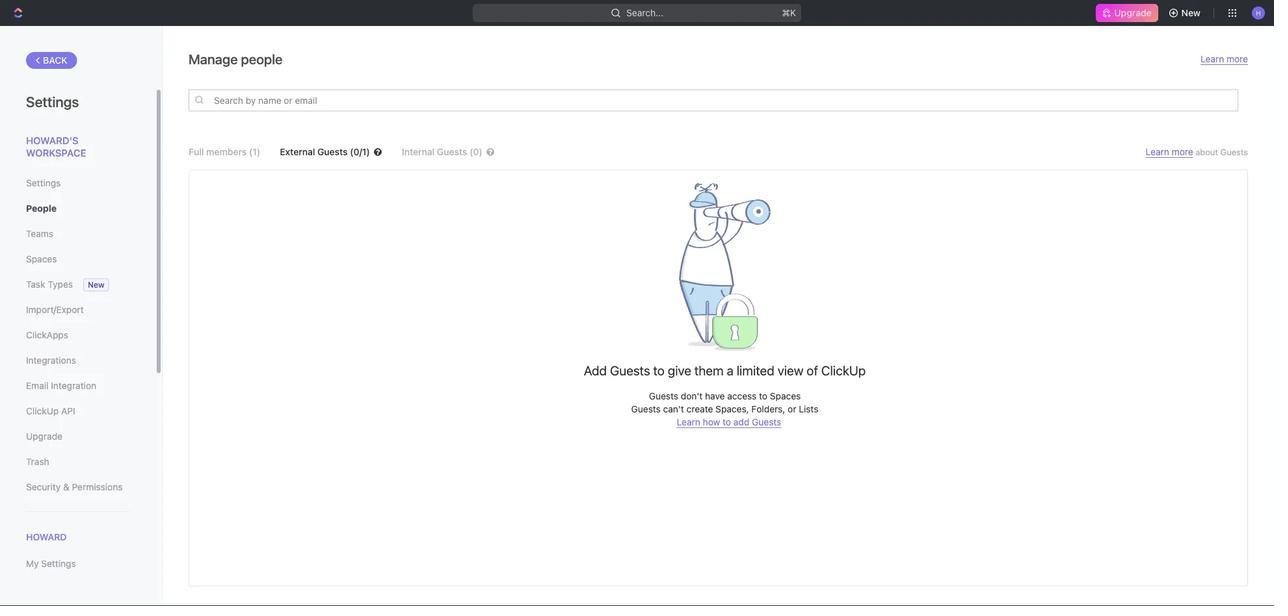 Task type: vqa. For each thing, say whether or not it's contained in the screenshot.
user group icon
no



Task type: locate. For each thing, give the bounding box(es) containing it.
upgrade left "new" button
[[1114, 7, 1152, 18]]

guests right about
[[1220, 147, 1248, 157]]

settings up people
[[26, 178, 61, 189]]

0 vertical spatial more
[[1227, 54, 1248, 64]]

integrations link
[[26, 350, 129, 372]]

1 horizontal spatial upgrade
[[1114, 7, 1152, 18]]

new button
[[1163, 3, 1208, 23]]

settings inside settings link
[[26, 178, 61, 189]]

1 vertical spatial upgrade link
[[26, 426, 129, 448]]

1 horizontal spatial clickup
[[821, 363, 866, 378]]

1 vertical spatial to
[[759, 391, 767, 402]]

clickapps link
[[26, 325, 129, 347]]

members
[[206, 147, 247, 157]]

(1)
[[249, 147, 260, 157]]

0 horizontal spatial upgrade link
[[26, 426, 129, 448]]

integration
[[51, 381, 96, 392]]

clickup right of
[[821, 363, 866, 378]]

external
[[280, 147, 315, 157]]

security & permissions link
[[26, 477, 129, 499]]

spaces up or
[[770, 391, 801, 402]]

settings
[[26, 93, 79, 110], [26, 178, 61, 189], [41, 559, 76, 570]]

howard's
[[26, 135, 78, 146]]

limited
[[737, 363, 774, 378]]

manage
[[189, 51, 238, 67]]

1 vertical spatial clickup
[[26, 406, 59, 417]]

about
[[1196, 147, 1218, 157]]

task types
[[26, 279, 73, 290]]

to
[[653, 363, 665, 378], [759, 391, 767, 402], [723, 417, 731, 428]]

learn left about
[[1146, 147, 1169, 157]]

learn down "new" button
[[1201, 54, 1224, 64]]

upgrade link left "new" button
[[1096, 4, 1158, 22]]

to left give
[[653, 363, 665, 378]]

h button
[[1248, 3, 1269, 23]]

spaces inside guests don't have access to spaces guests can't create spaces, folders, or lists learn how to add guests
[[770, 391, 801, 402]]

learn for learn more about guests
[[1146, 147, 1169, 157]]

add
[[584, 363, 607, 378]]

2 vertical spatial learn
[[677, 417, 700, 428]]

spaces down teams
[[26, 254, 57, 265]]

give
[[668, 363, 691, 378]]

security
[[26, 482, 61, 493]]

email
[[26, 381, 48, 392]]

1 horizontal spatial spaces
[[770, 391, 801, 402]]

learn more
[[1201, 54, 1248, 64]]

0 horizontal spatial upgrade
[[26, 432, 62, 442]]

1 vertical spatial spaces
[[770, 391, 801, 402]]

&
[[63, 482, 69, 493]]

spaces inside settings element
[[26, 254, 57, 265]]

learn inside guests don't have access to spaces guests can't create spaces, folders, or lists learn how to add guests
[[677, 417, 700, 428]]

0 vertical spatial spaces
[[26, 254, 57, 265]]

howard
[[26, 532, 67, 543]]

0 horizontal spatial to
[[653, 363, 665, 378]]

(0)
[[470, 147, 482, 157]]

settings inside my settings link
[[41, 559, 76, 570]]

trash link
[[26, 451, 129, 473]]

more
[[1227, 54, 1248, 64], [1172, 147, 1193, 157]]

1 vertical spatial new
[[88, 281, 104, 290]]

view
[[778, 363, 804, 378]]

teams
[[26, 229, 53, 239]]

0 horizontal spatial learn
[[677, 417, 700, 428]]

clickup
[[821, 363, 866, 378], [26, 406, 59, 417]]

1 horizontal spatial upgrade link
[[1096, 4, 1158, 22]]

1 vertical spatial learn
[[1146, 147, 1169, 157]]

1 horizontal spatial learn
[[1146, 147, 1169, 157]]

1 vertical spatial settings
[[26, 178, 61, 189]]

of
[[807, 363, 818, 378]]

guests down the folders,
[[752, 417, 781, 428]]

2 horizontal spatial to
[[759, 391, 767, 402]]

full members (1)
[[189, 147, 260, 157]]

import/export
[[26, 305, 84, 315]]

guests right add on the bottom
[[610, 363, 650, 378]]

1 vertical spatial more
[[1172, 147, 1193, 157]]

manage people
[[189, 51, 283, 67]]

0 vertical spatial settings
[[26, 93, 79, 110]]

clickup left api
[[26, 406, 59, 417]]

security & permissions
[[26, 482, 123, 493]]

upgrade link up trash link
[[26, 426, 129, 448]]

1 horizontal spatial new
[[1181, 7, 1201, 18]]

1 vertical spatial upgrade
[[26, 432, 62, 442]]

settings up howard's
[[26, 93, 79, 110]]

new
[[1181, 7, 1201, 18], [88, 281, 104, 290]]

learn how to add guests link
[[677, 417, 781, 429]]

guests left can't
[[631, 404, 661, 415]]

0 horizontal spatial new
[[88, 281, 104, 290]]

0 horizontal spatial clickup
[[26, 406, 59, 417]]

to down 'spaces,'
[[723, 417, 731, 428]]

add guests to give them a limited view of clickup
[[584, 363, 866, 378]]

can't
[[663, 404, 684, 415]]

upgrade
[[1114, 7, 1152, 18], [26, 432, 62, 442]]

internal guests (0) button
[[402, 147, 514, 157]]

upgrade link
[[1096, 4, 1158, 22], [26, 426, 129, 448]]

to up the folders,
[[759, 391, 767, 402]]

add
[[733, 417, 749, 428]]

(0/1)
[[350, 147, 370, 157]]

spaces
[[26, 254, 57, 265], [770, 391, 801, 402]]

2 vertical spatial to
[[723, 417, 731, 428]]

learn
[[1201, 54, 1224, 64], [1146, 147, 1169, 157], [677, 417, 700, 428]]

2 horizontal spatial learn
[[1201, 54, 1224, 64]]

my settings link
[[26, 554, 129, 576]]

0 vertical spatial clickup
[[821, 363, 866, 378]]

full
[[189, 147, 204, 157]]

upgrade down clickup api on the left bottom of page
[[26, 432, 62, 442]]

guests don't have access to spaces guests can't create spaces, folders, or lists learn how to add guests
[[631, 391, 818, 428]]

0 vertical spatial learn
[[1201, 54, 1224, 64]]

guests
[[317, 147, 348, 157], [437, 147, 467, 157], [1220, 147, 1248, 157], [610, 363, 650, 378], [649, 391, 678, 402], [631, 404, 661, 415], [752, 417, 781, 428]]

2 vertical spatial settings
[[41, 559, 76, 570]]

1 horizontal spatial more
[[1227, 54, 1248, 64]]

0 vertical spatial upgrade link
[[1096, 4, 1158, 22]]

learn down create
[[677, 417, 700, 428]]

trash
[[26, 457, 49, 468]]

spaces,
[[716, 404, 749, 415]]

new inside button
[[1181, 7, 1201, 18]]

0 vertical spatial new
[[1181, 7, 1201, 18]]

a
[[727, 363, 733, 378]]

settings right my
[[41, 559, 76, 570]]

0 horizontal spatial more
[[1172, 147, 1193, 157]]

learn more about guests
[[1146, 147, 1248, 157]]

email integration
[[26, 381, 96, 392]]

0 horizontal spatial spaces
[[26, 254, 57, 265]]

0 vertical spatial upgrade
[[1114, 7, 1152, 18]]

more for learn more
[[1227, 54, 1248, 64]]



Task type: describe. For each thing, give the bounding box(es) containing it.
them
[[694, 363, 724, 378]]

Search by name or email text field
[[189, 89, 1238, 112]]

search...
[[626, 7, 663, 18]]

learn for learn more
[[1201, 54, 1224, 64]]

lists
[[799, 404, 818, 415]]

how
[[703, 417, 720, 428]]

or
[[788, 404, 796, 415]]

back
[[43, 55, 67, 66]]

clickup api
[[26, 406, 75, 417]]

people link
[[26, 198, 129, 220]]

import/export link
[[26, 299, 129, 321]]

⌘k
[[782, 7, 796, 18]]

people
[[26, 203, 57, 214]]

types
[[48, 279, 73, 290]]

api
[[61, 406, 75, 417]]

0 vertical spatial to
[[653, 363, 665, 378]]

task
[[26, 279, 45, 290]]

integrations
[[26, 355, 76, 366]]

teams link
[[26, 223, 129, 245]]

clickup api link
[[26, 401, 129, 423]]

email integration link
[[26, 375, 129, 397]]

internal
[[402, 147, 435, 157]]

have
[[705, 391, 725, 402]]

1 horizontal spatial to
[[723, 417, 731, 428]]

h
[[1256, 9, 1261, 16]]

full members (1) button
[[189, 147, 260, 157]]

my
[[26, 559, 39, 570]]

spaces link
[[26, 248, 129, 271]]

permissions
[[72, 482, 123, 493]]

clickup inside settings element
[[26, 406, 59, 417]]

internal guests (0)
[[402, 147, 482, 157]]

access
[[727, 391, 757, 402]]

new inside settings element
[[88, 281, 104, 290]]

back link
[[26, 52, 77, 69]]

guests left '(0)'
[[437, 147, 467, 157]]

guests inside learn more about guests
[[1220, 147, 1248, 157]]

people
[[241, 51, 283, 67]]

my settings
[[26, 559, 76, 570]]

external guests (0/1) button
[[280, 147, 382, 157]]

clickapps
[[26, 330, 68, 341]]

external guests (0/1)
[[280, 147, 370, 157]]

guests left the '(0/1)'
[[317, 147, 348, 157]]

more for learn more about guests
[[1172, 147, 1193, 157]]

folders,
[[751, 404, 785, 415]]

guests up can't
[[649, 391, 678, 402]]

don't
[[681, 391, 703, 402]]

howard's workspace
[[26, 135, 86, 159]]

upgrade inside settings element
[[26, 432, 62, 442]]

create
[[687, 404, 713, 415]]

workspace
[[26, 147, 86, 159]]

settings link
[[26, 172, 129, 194]]

settings element
[[0, 26, 163, 607]]



